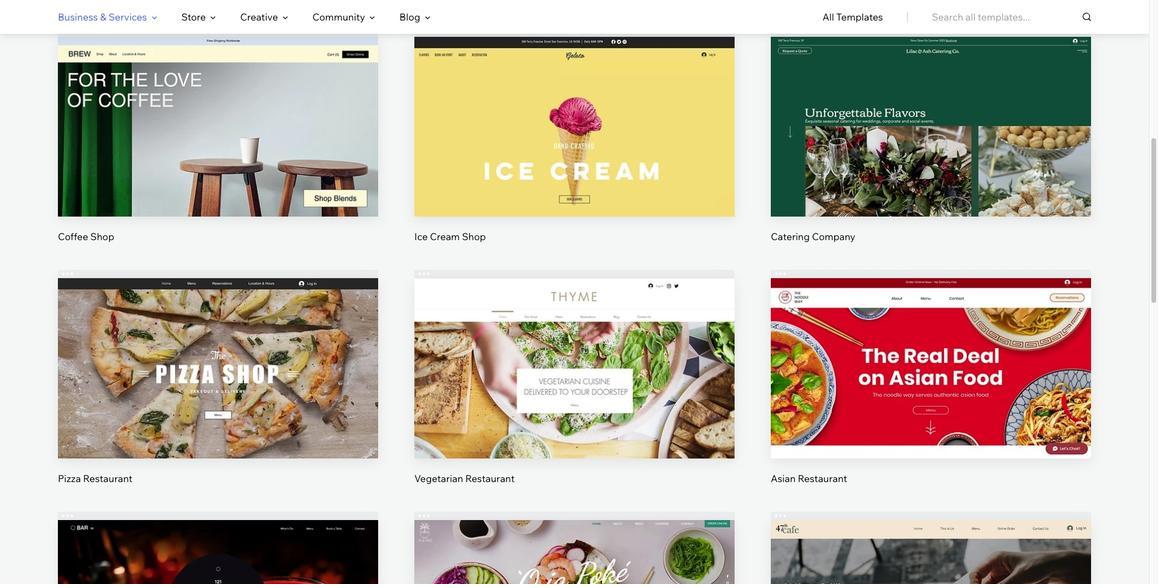 Task type: vqa. For each thing, say whether or not it's contained in the screenshot.
Company
yes



Task type: locate. For each thing, give the bounding box(es) containing it.
restaurant right the asian on the bottom right of the page
[[798, 473, 848, 485]]

view button for asian restaurant
[[903, 377, 960, 406]]

1 horizontal spatial shop
[[462, 231, 486, 243]]

edit for pizza restaurant
[[209, 344, 227, 357]]

view inside ice cream shop 'group'
[[564, 144, 586, 156]]

view inside "catering company" group
[[921, 144, 943, 156]]

edit inside 'pizza restaurant' group
[[209, 344, 227, 357]]

shop inside ice cream shop 'group'
[[462, 231, 486, 243]]

restaurant right 'vegetarian'
[[466, 473, 515, 485]]

edit inside vegetarian restaurant group
[[566, 344, 584, 357]]

restaurant
[[83, 473, 133, 485], [466, 473, 515, 485], [798, 473, 848, 485]]

categories by subject element
[[58, 1, 431, 33]]

edit button inside 'pizza restaurant' group
[[190, 336, 247, 365]]

1 horizontal spatial restaurant
[[466, 473, 515, 485]]

edit for ice cream shop
[[566, 103, 584, 115]]

store
[[182, 11, 206, 23]]

edit
[[209, 103, 227, 115], [566, 103, 584, 115], [923, 103, 941, 115], [209, 344, 227, 357], [566, 344, 584, 357], [923, 344, 941, 357]]

view inside asian restaurant group
[[921, 386, 943, 398]]

edit button inside asian restaurant group
[[903, 336, 960, 365]]

2 horizontal spatial restaurant
[[798, 473, 848, 485]]

view button inside 'pizza restaurant' group
[[190, 377, 247, 406]]

shop
[[90, 231, 114, 243], [462, 231, 486, 243]]

edit inside "catering company" group
[[923, 103, 941, 115]]

community
[[313, 11, 365, 23]]

edit for vegetarian restaurant
[[566, 344, 584, 357]]

all templates
[[823, 11, 884, 23]]

edit for coffee shop
[[209, 103, 227, 115]]

1 restaurant from the left
[[83, 473, 133, 485]]

view button inside asian restaurant group
[[903, 377, 960, 406]]

company
[[813, 231, 856, 243]]

2 restaurant from the left
[[466, 473, 515, 485]]

catering
[[771, 231, 810, 243]]

view button for catering company
[[903, 135, 960, 164]]

edit button inside vegetarian restaurant group
[[546, 336, 604, 365]]

edit button inside coffee shop group
[[190, 94, 247, 123]]

pizza restaurant group
[[58, 270, 378, 485]]

restaurant right pizza
[[83, 473, 133, 485]]

edit inside asian restaurant group
[[923, 344, 941, 357]]

restaurant inside group
[[798, 473, 848, 485]]

0 horizontal spatial shop
[[90, 231, 114, 243]]

view button inside coffee shop group
[[190, 135, 247, 164]]

edit button inside ice cream shop 'group'
[[546, 94, 604, 123]]

view inside coffee shop group
[[207, 144, 229, 156]]

view button for vegetarian restaurant
[[546, 377, 604, 406]]

edit button inside "catering company" group
[[903, 94, 960, 123]]

view button inside ice cream shop 'group'
[[546, 135, 604, 164]]

edit for catering company
[[923, 103, 941, 115]]

&
[[100, 11, 106, 23]]

edit button for vegetarian restaurant
[[546, 336, 604, 365]]

asian
[[771, 473, 796, 485]]

view for ice cream shop
[[564, 144, 586, 156]]

coffee shop group
[[58, 28, 378, 243]]

cream
[[430, 231, 460, 243]]

restaurants & food website templates - vegetarian restaurant image
[[415, 278, 735, 459]]

restaurants & food website templates - ice cream shop image
[[415, 37, 735, 217]]

restaurants & food website templates - bar image
[[58, 520, 378, 584]]

services
[[109, 11, 147, 23]]

edit inside ice cream shop 'group'
[[566, 103, 584, 115]]

edit inside coffee shop group
[[209, 103, 227, 115]]

shop right cream
[[462, 231, 486, 243]]

view inside vegetarian restaurant group
[[564, 386, 586, 398]]

edit button for asian restaurant
[[903, 336, 960, 365]]

view
[[207, 144, 229, 156], [564, 144, 586, 156], [921, 144, 943, 156], [207, 386, 229, 398], [564, 386, 586, 398], [921, 386, 943, 398]]

edit button
[[190, 94, 247, 123], [546, 94, 604, 123], [903, 94, 960, 123], [190, 336, 247, 365], [546, 336, 604, 365], [903, 336, 960, 365]]

1 shop from the left
[[90, 231, 114, 243]]

restaurant for pizza restaurant
[[83, 473, 133, 485]]

vegetarian restaurant group
[[415, 270, 735, 485]]

catering company
[[771, 231, 856, 243]]

None search field
[[933, 0, 1092, 34]]

shop right coffee at the top of page
[[90, 231, 114, 243]]

restaurants & food website templates - cafe image
[[771, 520, 1092, 584]]

view button for ice cream shop
[[546, 135, 604, 164]]

view button inside vegetarian restaurant group
[[546, 377, 604, 406]]

3 restaurant from the left
[[798, 473, 848, 485]]

view inside 'pizza restaurant' group
[[207, 386, 229, 398]]

view button
[[190, 135, 247, 164], [546, 135, 604, 164], [903, 135, 960, 164], [190, 377, 247, 406], [546, 377, 604, 406], [903, 377, 960, 406]]

catering company group
[[771, 28, 1092, 243]]

view button inside "catering company" group
[[903, 135, 960, 164]]

restaurants & food website templates - coffee shop image
[[58, 37, 378, 217]]

2 shop from the left
[[462, 231, 486, 243]]

edit button for pizza restaurant
[[190, 336, 247, 365]]

vegetarian
[[415, 473, 463, 485]]

0 horizontal spatial restaurant
[[83, 473, 133, 485]]

templates
[[837, 11, 884, 23]]



Task type: describe. For each thing, give the bounding box(es) containing it.
view for catering company
[[921, 144, 943, 156]]

vegetarian restaurant
[[415, 473, 515, 485]]

restaurants & food website templates - pizza restaurant image
[[58, 278, 378, 459]]

view button for coffee shop
[[190, 135, 247, 164]]

shop inside coffee shop group
[[90, 231, 114, 243]]

restaurants & food website templates - poke restaurant image
[[415, 520, 735, 584]]

asian restaurant
[[771, 473, 848, 485]]

coffee
[[58, 231, 88, 243]]

business
[[58, 11, 98, 23]]

edit for asian restaurant
[[923, 344, 941, 357]]

edit button for coffee shop
[[190, 94, 247, 123]]

restaurant for asian restaurant
[[798, 473, 848, 485]]

all templates link
[[823, 1, 884, 33]]

business & services
[[58, 11, 147, 23]]

view button for pizza restaurant
[[190, 377, 247, 406]]

view for vegetarian restaurant
[[564, 386, 586, 398]]

edit button for ice cream shop
[[546, 94, 604, 123]]

view for coffee shop
[[207, 144, 229, 156]]

ice
[[415, 231, 428, 243]]

categories. use the left and right arrow keys to navigate the menu element
[[0, 0, 1150, 34]]

creative
[[240, 11, 278, 23]]

view for asian restaurant
[[921, 386, 943, 398]]

restaurants & food website templates - catering company image
[[771, 37, 1092, 217]]

asian restaurant group
[[771, 270, 1092, 485]]

ice cream shop group
[[415, 28, 735, 243]]

restaurants & food website templates - asian restaurant image
[[771, 278, 1092, 459]]

pizza restaurant
[[58, 473, 133, 485]]

blog
[[400, 11, 421, 23]]

pizza
[[58, 473, 81, 485]]

Search search field
[[933, 0, 1092, 34]]

all
[[823, 11, 835, 23]]

ice cream shop
[[415, 231, 486, 243]]

coffee shop
[[58, 231, 114, 243]]

edit button for catering company
[[903, 94, 960, 123]]

restaurant for vegetarian restaurant
[[466, 473, 515, 485]]

view for pizza restaurant
[[207, 386, 229, 398]]



